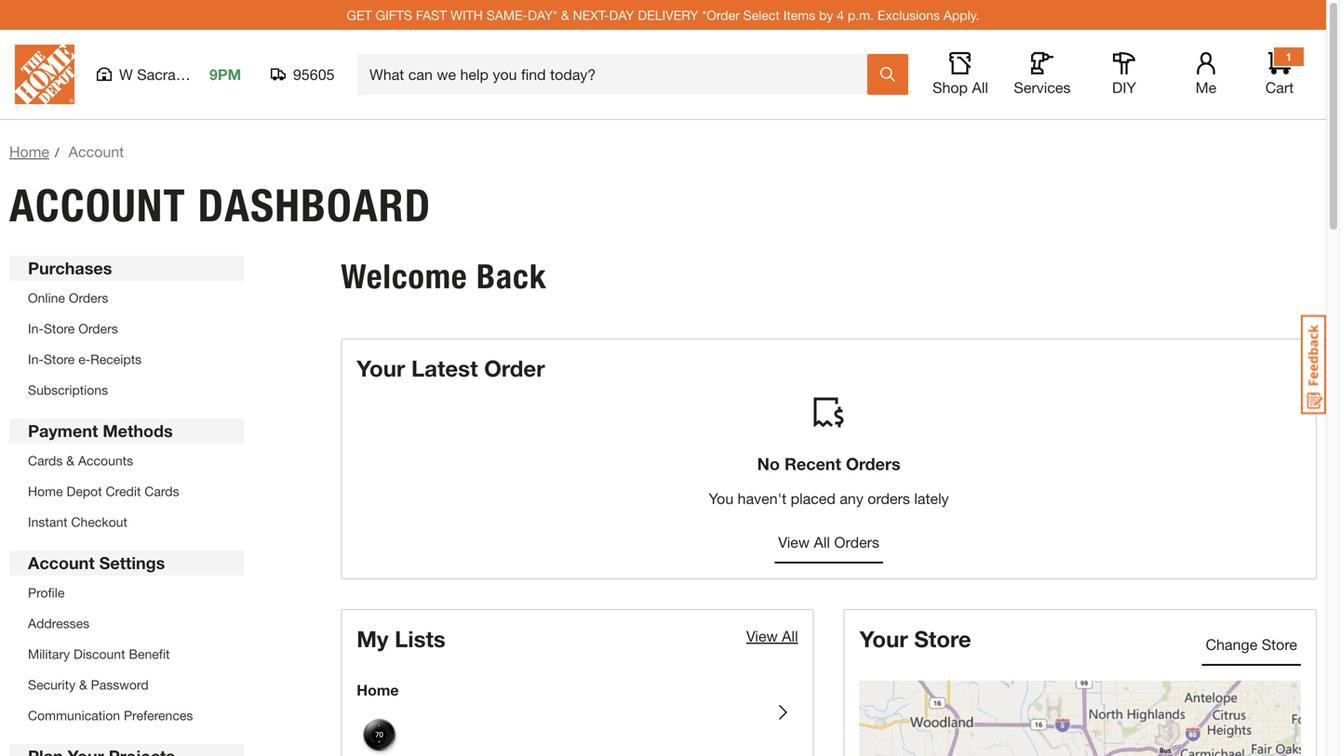 Task type: describe. For each thing, give the bounding box(es) containing it.
0 vertical spatial cards
[[28, 453, 63, 469]]

welcome back
[[341, 256, 547, 297]]

w sacramento 9pm
[[119, 66, 241, 83]]

cart 1
[[1265, 50, 1294, 96]]

in-store e-receipts
[[28, 352, 142, 367]]

orders for no recent orders
[[846, 454, 901, 474]]

orders
[[868, 490, 910, 507]]

exclusions
[[878, 7, 940, 23]]

depot
[[67, 484, 102, 499]]

select
[[743, 7, 780, 23]]

my lists
[[357, 626, 446, 652]]

communication
[[28, 708, 120, 724]]

military discount benefit link
[[28, 647, 170, 662]]

payment
[[28, 421, 98, 441]]

p.m.
[[848, 7, 874, 23]]

haven't
[[738, 490, 787, 507]]

account for account dashboard
[[9, 179, 186, 233]]

latest
[[411, 355, 478, 382]]

95605
[[293, 66, 335, 83]]

subscriptions link
[[28, 383, 108, 398]]

cards & accounts link
[[28, 453, 133, 469]]

profile
[[28, 585, 65, 601]]

profile link
[[28, 585, 65, 601]]

account dashboard
[[9, 179, 431, 233]]

home thumbnail 0 image
[[357, 713, 401, 757]]

security & password
[[28, 678, 149, 693]]

sacramento
[[137, 66, 218, 83]]

account for account
[[69, 143, 124, 161]]

all for shop all
[[972, 79, 988, 96]]

home depot credit cards link
[[28, 484, 179, 499]]

day
[[609, 7, 634, 23]]

home link
[[9, 143, 49, 161]]

receipts
[[90, 352, 142, 367]]

*order
[[702, 7, 740, 23]]

my
[[357, 626, 389, 652]]

in-store orders link
[[28, 321, 118, 336]]

military
[[28, 647, 70, 662]]

methods
[[103, 421, 173, 441]]

store for your store
[[914, 626, 971, 652]]

shop all
[[933, 79, 988, 96]]

instant
[[28, 515, 68, 530]]

view all orders link
[[775, 523, 883, 564]]

services
[[1014, 79, 1071, 96]]

store for change store
[[1262, 636, 1297, 654]]

feedback link image
[[1301, 315, 1326, 415]]

you haven't placed any orders lately
[[709, 490, 949, 507]]

shop all button
[[931, 52, 990, 97]]

security & password link
[[28, 678, 149, 693]]

w
[[119, 66, 133, 83]]

in-store e-receipts link
[[28, 352, 142, 367]]

your store
[[860, 626, 971, 652]]

in- for in-store orders
[[28, 321, 44, 336]]

view all link
[[746, 625, 798, 653]]

home depot credit cards
[[28, 484, 179, 499]]

1
[[1286, 50, 1292, 63]]

no recent orders
[[757, 454, 901, 474]]

order
[[484, 355, 545, 382]]

preferences
[[124, 708, 193, 724]]

purchases
[[28, 258, 112, 278]]

What can we help you find today? search field
[[369, 55, 866, 94]]

diy
[[1112, 79, 1136, 96]]

credit
[[106, 484, 141, 499]]

all for view all orders
[[814, 534, 830, 551]]

gifts
[[376, 7, 412, 23]]

checkout
[[71, 515, 127, 530]]

in-store orders
[[28, 321, 118, 336]]

diy button
[[1094, 52, 1154, 97]]

your for your latest order
[[357, 355, 405, 382]]

9pm
[[209, 66, 241, 83]]

your for your store
[[860, 626, 908, 652]]

online orders link
[[28, 290, 108, 306]]

change
[[1206, 636, 1258, 654]]

4
[[837, 7, 844, 23]]

me button
[[1176, 52, 1236, 97]]

store for in-store orders
[[44, 321, 75, 336]]

no
[[757, 454, 780, 474]]

online orders
[[28, 290, 108, 306]]

all for view all
[[782, 628, 798, 645]]

by
[[819, 7, 833, 23]]

change store
[[1206, 636, 1297, 654]]

online
[[28, 290, 65, 306]]

in- for in-store e-receipts
[[28, 352, 44, 367]]

the home depot logo image
[[15, 45, 74, 104]]

payment methods
[[28, 421, 173, 441]]

2 horizontal spatial &
[[561, 7, 569, 23]]

e-
[[78, 352, 90, 367]]

orders up in-store orders
[[69, 290, 108, 306]]

me
[[1196, 79, 1217, 96]]



Task type: locate. For each thing, give the bounding box(es) containing it.
& right security
[[79, 678, 87, 693]]

1 vertical spatial your
[[860, 626, 908, 652]]

store
[[44, 321, 75, 336], [44, 352, 75, 367], [914, 626, 971, 652], [1262, 636, 1297, 654]]

all inside button
[[972, 79, 988, 96]]

view all
[[746, 628, 798, 645]]

0 horizontal spatial view
[[746, 628, 778, 645]]

password
[[91, 678, 149, 693]]

get gifts fast with same-day* & next-day delivery *order select items by 4 p.m. exclusions apply.
[[347, 7, 980, 23]]

1 vertical spatial account
[[9, 179, 186, 233]]

orders for view all orders
[[834, 534, 879, 551]]

in- down online at the top left of the page
[[28, 321, 44, 336]]

home for home depot credit cards
[[28, 484, 63, 499]]

0 horizontal spatial cards
[[28, 453, 63, 469]]

items
[[783, 7, 815, 23]]

cart
[[1265, 79, 1294, 96]]

placed
[[791, 490, 836, 507]]

& right day*
[[561, 7, 569, 23]]

orders
[[69, 290, 108, 306], [78, 321, 118, 336], [846, 454, 901, 474], [834, 534, 879, 551]]

settings
[[99, 553, 165, 573]]

1 vertical spatial view
[[746, 628, 778, 645]]

store inside button
[[1262, 636, 1297, 654]]

0 vertical spatial view
[[778, 534, 810, 551]]

2 horizontal spatial all
[[972, 79, 988, 96]]

get
[[347, 7, 372, 23]]

security
[[28, 678, 75, 693]]

1 horizontal spatial all
[[814, 534, 830, 551]]

back
[[477, 256, 547, 297]]

cards & accounts
[[28, 453, 133, 469]]

2 vertical spatial account
[[28, 553, 95, 573]]

services button
[[1013, 52, 1072, 97]]

dashboard
[[198, 179, 431, 233]]

&
[[561, 7, 569, 23], [66, 453, 75, 469], [79, 678, 87, 693]]

instant checkout
[[28, 515, 127, 530]]

0 horizontal spatial &
[[66, 453, 75, 469]]

communication preferences link
[[28, 708, 193, 724]]

account right home link
[[69, 143, 124, 161]]

1 horizontal spatial view
[[778, 534, 810, 551]]

your latest order
[[357, 355, 545, 382]]

subscriptions
[[28, 383, 108, 398]]

view
[[778, 534, 810, 551], [746, 628, 778, 645]]

delivery
[[638, 7, 698, 23]]

view all orders
[[778, 534, 879, 551]]

1 vertical spatial in-
[[28, 352, 44, 367]]

0 vertical spatial your
[[357, 355, 405, 382]]

you
[[709, 490, 734, 507]]

1 vertical spatial &
[[66, 453, 75, 469]]

next-
[[573, 7, 609, 23]]

& down the payment
[[66, 453, 75, 469]]

with
[[451, 7, 483, 23]]

home for home link
[[9, 143, 49, 161]]

0 horizontal spatial your
[[357, 355, 405, 382]]

account up purchases
[[9, 179, 186, 233]]

1 vertical spatial home
[[28, 484, 63, 499]]

store for in-store e-receipts
[[44, 352, 75, 367]]

1 horizontal spatial &
[[79, 678, 87, 693]]

2 vertical spatial home
[[357, 682, 399, 699]]

lists
[[395, 626, 446, 652]]

2 vertical spatial all
[[782, 628, 798, 645]]

orders for in-store orders
[[78, 321, 118, 336]]

cards
[[28, 453, 63, 469], [144, 484, 179, 499]]

home down "the home depot logo"
[[9, 143, 49, 161]]

orders up in-store e-receipts on the left top
[[78, 321, 118, 336]]

day*
[[528, 7, 557, 23]]

orders up orders
[[846, 454, 901, 474]]

change store button
[[1202, 625, 1301, 666]]

account for account settings
[[28, 553, 95, 573]]

& for accounts
[[66, 453, 75, 469]]

home up home thumbnail 0
[[357, 682, 399, 699]]

benefit
[[129, 647, 170, 662]]

in- up subscriptions link
[[28, 352, 44, 367]]

welcome
[[341, 256, 468, 297]]

1 horizontal spatial your
[[860, 626, 908, 652]]

account
[[69, 143, 124, 161], [9, 179, 186, 233], [28, 553, 95, 573]]

recent
[[785, 454, 841, 474]]

1 in- from the top
[[28, 321, 44, 336]]

view for view all orders
[[778, 534, 810, 551]]

orders down any
[[834, 534, 879, 551]]

0 vertical spatial &
[[561, 7, 569, 23]]

0 vertical spatial all
[[972, 79, 988, 96]]

home up instant
[[28, 484, 63, 499]]

account settings
[[28, 553, 165, 573]]

0 vertical spatial home
[[9, 143, 49, 161]]

0 vertical spatial account
[[69, 143, 124, 161]]

addresses link
[[28, 616, 89, 631]]

instant checkout link
[[28, 515, 127, 530]]

all
[[972, 79, 988, 96], [814, 534, 830, 551], [782, 628, 798, 645]]

0 vertical spatial in-
[[28, 321, 44, 336]]

2 vertical spatial &
[[79, 678, 87, 693]]

accounts
[[78, 453, 133, 469]]

addresses
[[28, 616, 89, 631]]

military discount benefit
[[28, 647, 170, 662]]

map preview image
[[860, 681, 1301, 757]]

any
[[840, 490, 864, 507]]

& for password
[[79, 678, 87, 693]]

lately
[[914, 490, 949, 507]]

same-
[[487, 7, 528, 23]]

account up profile link
[[28, 553, 95, 573]]

fast
[[416, 7, 447, 23]]

cards down the payment
[[28, 453, 63, 469]]

0 horizontal spatial all
[[782, 628, 798, 645]]

cards right credit
[[144, 484, 179, 499]]

in-
[[28, 321, 44, 336], [28, 352, 44, 367]]

home
[[9, 143, 49, 161], [28, 484, 63, 499], [357, 682, 399, 699]]

1 horizontal spatial cards
[[144, 484, 179, 499]]

1 vertical spatial all
[[814, 534, 830, 551]]

2 in- from the top
[[28, 352, 44, 367]]

1 vertical spatial cards
[[144, 484, 179, 499]]

communication preferences
[[28, 708, 193, 724]]

95605 button
[[271, 65, 335, 84]]

discount
[[74, 647, 125, 662]]

apply.
[[944, 7, 980, 23]]

view for view all
[[746, 628, 778, 645]]



Task type: vqa. For each thing, say whether or not it's contained in the screenshot.
1.1 cu. ft. countertop microwave in fingerprint resistant stainless steel
no



